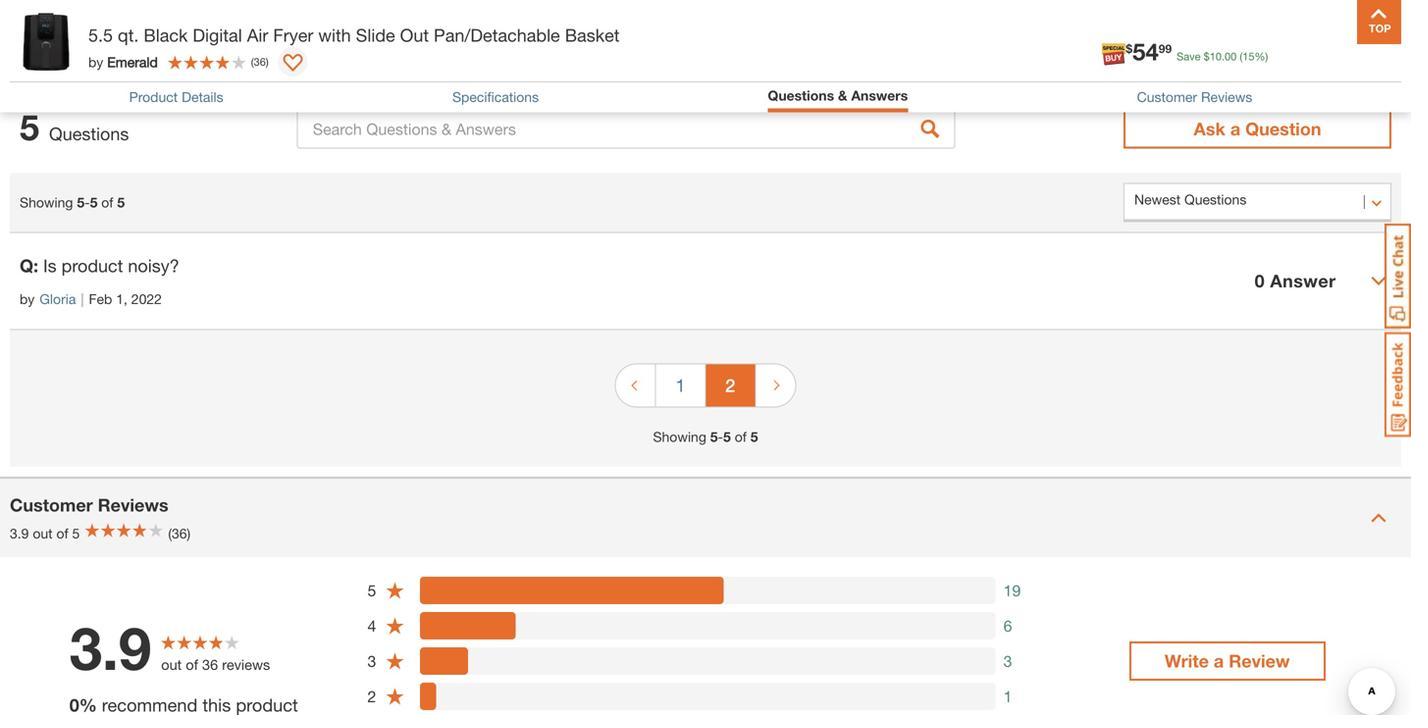 Task type: locate. For each thing, give the bounding box(es) containing it.
1 vertical spatial by
[[20, 291, 35, 307]]

answer
[[1270, 270, 1336, 292]]

out
[[400, 25, 429, 46]]

save
[[1177, 50, 1201, 63]]

1 horizontal spatial customer reviews
[[1137, 89, 1253, 105]]

1 vertical spatial 36
[[202, 656, 218, 673]]

10pm
[[196, 38, 238, 56]]

0 vertical spatial a
[[1231, 118, 1241, 139]]

customer up 3.9 out of 5
[[10, 495, 93, 516]]

0 vertical spatial &
[[100, 12, 112, 33]]

star icon image for 4
[[385, 617, 405, 636]]

1 horizontal spatial out
[[161, 656, 182, 673]]

a for write
[[1214, 651, 1224, 672]]

1 horizontal spatial by
[[88, 54, 103, 70]]

1
[[676, 375, 686, 396], [1004, 688, 1012, 706]]

2 3 from the left
[[1004, 652, 1012, 671]]

0 horizontal spatial 3
[[368, 652, 376, 671]]

& for questions & answers
[[838, 87, 848, 104]]

2 star icon image from the top
[[385, 617, 405, 636]]

answers
[[117, 12, 190, 33], [851, 87, 908, 104]]

1 horizontal spatial customer
[[1137, 89, 1198, 105]]

1 vertical spatial reviews
[[98, 495, 168, 516]]

diy button
[[1167, 24, 1230, 71]]

reviews up ask
[[1201, 89, 1253, 105]]

1 horizontal spatial -
[[718, 429, 723, 445]]

showing up is
[[20, 194, 73, 211]]

3 up 2
[[368, 652, 376, 671]]

5.5
[[88, 25, 113, 46]]

0 vertical spatial customer reviews
[[1137, 89, 1253, 105]]

reviews
[[1201, 89, 1253, 105], [98, 495, 168, 516]]

0 horizontal spatial $
[[1126, 42, 1133, 56]]

pan/detachable
[[434, 25, 560, 46]]

What can we help you find today? search field
[[390, 27, 927, 68]]

customer reviews button
[[1137, 89, 1253, 105], [1137, 89, 1253, 105]]

$ left .
[[1204, 50, 1210, 63]]

$ 54 99
[[1126, 37, 1172, 65]]

- down the 1 navigation
[[718, 429, 723, 445]]

showing 5 - 5 of 5 up product
[[20, 194, 125, 211]]

1 navigation
[[615, 350, 797, 427]]

customer
[[1137, 89, 1198, 105], [10, 495, 93, 516]]

4 star icon image from the top
[[385, 687, 405, 706]]

- up product
[[85, 194, 90, 211]]

5 questions
[[20, 106, 129, 148]]

1 vertical spatial customer
[[10, 495, 93, 516]]

0 horizontal spatial answers
[[117, 12, 190, 33]]

36
[[254, 55, 266, 68], [202, 656, 218, 673]]

0 horizontal spatial -
[[85, 194, 90, 211]]

1 horizontal spatial reviews
[[1201, 89, 1253, 105]]

0 horizontal spatial by
[[20, 291, 35, 307]]

5
[[20, 106, 39, 148], [77, 194, 85, 211], [90, 194, 98, 211], [117, 194, 125, 211], [710, 429, 718, 445], [723, 429, 731, 445], [751, 429, 758, 445], [72, 526, 80, 542], [368, 582, 376, 600]]

showing
[[20, 194, 73, 211], [653, 429, 707, 445]]

star icon image
[[385, 581, 405, 600], [385, 617, 405, 636], [385, 652, 405, 671], [385, 687, 405, 706]]

answers inside questions & answers questions
[[117, 12, 190, 33]]

99
[[1159, 42, 1172, 56]]

$ left 99 at the top of page
[[1126, 42, 1133, 56]]

1 vertical spatial -
[[718, 429, 723, 445]]

0 vertical spatial customer
[[1137, 89, 1198, 105]]

|
[[81, 291, 84, 307]]

0 horizontal spatial customer
[[10, 495, 93, 516]]

5.5 qt. black digital air fryer with slide out pan/detachable basket
[[88, 25, 620, 46]]

0 vertical spatial 1
[[676, 375, 686, 396]]

0 horizontal spatial (
[[251, 55, 254, 68]]

3.9
[[10, 526, 29, 542], [69, 613, 151, 683]]

by left gloria
[[20, 291, 35, 307]]

1 vertical spatial out
[[161, 656, 182, 673]]

q:
[[20, 255, 38, 276]]

customer reviews up 3.9 out of 5
[[10, 495, 168, 516]]

0 vertical spatial by
[[88, 54, 103, 70]]

write a review button
[[1129, 642, 1326, 681]]

& inside questions & answers questions
[[100, 12, 112, 33]]

8
[[1369, 22, 1375, 35]]

customer reviews
[[1137, 89, 1253, 105], [10, 495, 168, 516]]

1 vertical spatial showing
[[653, 429, 707, 445]]

specifications button
[[452, 89, 539, 105], [452, 89, 539, 105]]

product details
[[129, 89, 223, 105]]

a right ask
[[1231, 118, 1241, 139]]

$
[[1126, 42, 1133, 56], [1204, 50, 1210, 63]]

36 left reviews
[[202, 656, 218, 673]]

-
[[85, 194, 90, 211], [718, 429, 723, 445]]

1 vertical spatial &
[[838, 87, 848, 104]]

0 vertical spatial answers
[[117, 12, 190, 33]]

36 down air
[[254, 55, 266, 68]]

questions & answers button
[[768, 87, 908, 107], [768, 87, 908, 104]]

94015
[[309, 38, 353, 56]]

diy
[[1186, 52, 1211, 70]]

question
[[1246, 118, 1322, 139]]

by
[[88, 54, 103, 70], [20, 291, 35, 307]]

4
[[368, 617, 376, 636]]

0 vertical spatial 3.9
[[10, 526, 29, 542]]

is
[[43, 255, 57, 276]]

3.9 out of 5
[[10, 526, 80, 542]]

1 horizontal spatial &
[[838, 87, 848, 104]]

1 vertical spatial 3.9
[[69, 613, 151, 683]]

0 horizontal spatial &
[[100, 12, 112, 33]]

product details button
[[129, 89, 223, 105], [129, 89, 223, 105]]

& for questions & answers questions
[[100, 12, 112, 33]]

customer reviews up ask
[[1137, 89, 1253, 105]]

customer down save
[[1137, 89, 1198, 105]]

3 down 6
[[1004, 652, 1012, 671]]

product
[[129, 89, 178, 105]]

%)
[[1255, 50, 1268, 63]]

1 horizontal spatial answers
[[851, 87, 908, 104]]

0 answer
[[1255, 270, 1336, 292]]

top button
[[1357, 0, 1402, 44]]

0 vertical spatial showing 5 - 5 of 5
[[20, 194, 125, 211]]

reviews
[[222, 656, 270, 673]]

( right 00
[[1240, 50, 1243, 63]]

)
[[266, 55, 269, 68]]

0 horizontal spatial a
[[1214, 651, 1224, 672]]

&
[[100, 12, 112, 33], [838, 87, 848, 104]]

0 horizontal spatial out
[[33, 526, 53, 542]]

1 horizontal spatial 3.9
[[69, 613, 151, 683]]

of
[[101, 194, 113, 211], [735, 429, 747, 445], [56, 526, 68, 542], [186, 656, 198, 673]]

showing 5 - 5 of 5 down the 1 navigation
[[653, 429, 758, 445]]

15
[[1243, 50, 1255, 63]]

questions
[[10, 12, 95, 33], [21, 43, 83, 59], [768, 87, 834, 104], [49, 123, 129, 144]]

0 horizontal spatial customer reviews
[[10, 495, 168, 516]]

by down 5.5
[[88, 54, 103, 70]]

1 vertical spatial answers
[[851, 87, 908, 104]]

1 horizontal spatial 3
[[1004, 652, 1012, 671]]

1 horizontal spatial a
[[1231, 118, 1241, 139]]

1,
[[116, 291, 128, 307]]

0 vertical spatial -
[[85, 194, 90, 211]]

questions & answers questions
[[10, 12, 190, 59]]

( left )
[[251, 55, 254, 68]]

0 vertical spatial showing
[[20, 194, 73, 211]]

specifications
[[452, 89, 539, 105]]

product
[[62, 255, 123, 276]]

0 horizontal spatial 3.9
[[10, 526, 29, 542]]

black
[[144, 25, 188, 46]]

a right the write
[[1214, 651, 1224, 672]]

star icon image for 2
[[385, 687, 405, 706]]

1 horizontal spatial showing 5 - 5 of 5
[[653, 429, 758, 445]]

3 star icon image from the top
[[385, 652, 405, 671]]

reviews up (36)
[[98, 495, 168, 516]]

3
[[368, 652, 376, 671], [1004, 652, 1012, 671]]

2022
[[131, 291, 162, 307]]

fryer
[[273, 25, 313, 46]]

q: is product noisy?
[[20, 255, 179, 276]]

1 star icon image from the top
[[385, 581, 405, 600]]

a
[[1231, 118, 1241, 139], [1214, 651, 1224, 672]]

showing 5 - 5 of 5
[[20, 194, 125, 211], [653, 429, 758, 445]]

write
[[1165, 651, 1209, 672]]

out
[[33, 526, 53, 542], [161, 656, 182, 673]]

showing down the 1 link
[[653, 429, 707, 445]]

1 vertical spatial a
[[1214, 651, 1224, 672]]

a for ask
[[1231, 118, 1241, 139]]

by emerald
[[88, 54, 158, 70]]

0 horizontal spatial showing
[[20, 194, 73, 211]]

star icon image for 3
[[385, 652, 405, 671]]

0 vertical spatial 36
[[254, 55, 266, 68]]

6
[[1004, 617, 1012, 636]]

1 horizontal spatial 1
[[1004, 688, 1012, 706]]

caret image
[[1371, 273, 1387, 289]]

0 horizontal spatial 1
[[676, 375, 686, 396]]

product image image
[[15, 10, 79, 74]]

1 vertical spatial showing 5 - 5 of 5
[[653, 429, 758, 445]]

feedback link image
[[1385, 332, 1411, 438]]



Task type: describe. For each thing, give the bounding box(es) containing it.
1 vertical spatial customer reviews
[[10, 495, 168, 516]]

emerald
[[107, 54, 158, 70]]

0 horizontal spatial 36
[[202, 656, 218, 673]]

0
[[1255, 270, 1265, 292]]

out of 36 reviews
[[161, 656, 270, 673]]

noisy?
[[128, 255, 179, 276]]

questions & answers
[[768, 87, 908, 104]]

save $ 10 . 00 ( 15 %)
[[1177, 50, 1268, 63]]

1 3 from the left
[[368, 652, 376, 671]]

slide
[[356, 25, 395, 46]]

questions inside 5 questions
[[49, 123, 129, 144]]

3.9 for 3.9
[[69, 613, 151, 683]]

1 link
[[656, 365, 705, 407]]

services
[[1082, 52, 1142, 70]]

1 horizontal spatial $
[[1204, 50, 1210, 63]]

digital
[[193, 25, 242, 46]]

air
[[247, 25, 268, 46]]

Search Questions & Answers text field
[[297, 109, 956, 149]]

answers for questions & answers
[[851, 87, 908, 104]]

( 36 )
[[251, 55, 269, 68]]

0 horizontal spatial showing 5 - 5 of 5
[[20, 194, 125, 211]]

ask a question
[[1194, 118, 1322, 139]]

gloria
[[40, 291, 76, 307]]

10
[[1210, 50, 1222, 63]]

0 vertical spatial out
[[33, 526, 53, 542]]

with
[[318, 25, 351, 46]]

(36)
[[168, 526, 191, 542]]

by gloria | feb 1, 2022
[[20, 291, 162, 307]]

caret image
[[1371, 510, 1387, 526]]

54
[[1133, 37, 1159, 65]]

$ inside $ 54 99
[[1126, 42, 1133, 56]]

94015 button
[[286, 37, 353, 57]]

details
[[182, 89, 223, 105]]

write a review
[[1165, 651, 1290, 672]]

00
[[1225, 50, 1237, 63]]

daly city 10pm
[[126, 38, 238, 56]]

ask
[[1194, 118, 1226, 139]]

city
[[161, 38, 188, 56]]

3.9 for 3.9 out of 5
[[10, 526, 29, 542]]

0 horizontal spatial reviews
[[98, 495, 168, 516]]

answers for questions & answers questions
[[117, 12, 190, 33]]

star icon image for 5
[[385, 581, 405, 600]]

daly
[[126, 38, 156, 56]]

feb
[[89, 291, 112, 307]]

1 horizontal spatial (
[[1240, 50, 1243, 63]]

basket
[[565, 25, 620, 46]]

.
[[1222, 50, 1225, 63]]

1 horizontal spatial showing
[[653, 429, 707, 445]]

qt.
[[118, 25, 139, 46]]

8 link
[[1341, 19, 1388, 71]]

19
[[1004, 582, 1021, 600]]

ask a question button
[[1124, 109, 1392, 149]]

1 vertical spatial 1
[[1004, 688, 1012, 706]]

by for by gloria | feb 1, 2022
[[20, 291, 35, 307]]

gloria button
[[40, 289, 76, 310]]

display image
[[283, 54, 303, 74]]

0 vertical spatial reviews
[[1201, 89, 1253, 105]]

review
[[1229, 651, 1290, 672]]

1 inside navigation
[[676, 375, 686, 396]]

1 horizontal spatial 36
[[254, 55, 266, 68]]

services button
[[1081, 24, 1143, 71]]

the home depot logo image
[[16, 16, 79, 79]]

by for by emerald
[[88, 54, 103, 70]]

live chat image
[[1385, 224, 1411, 329]]

2
[[368, 688, 376, 706]]



Task type: vqa. For each thing, say whether or not it's contained in the screenshot.
Wooden Crafts
no



